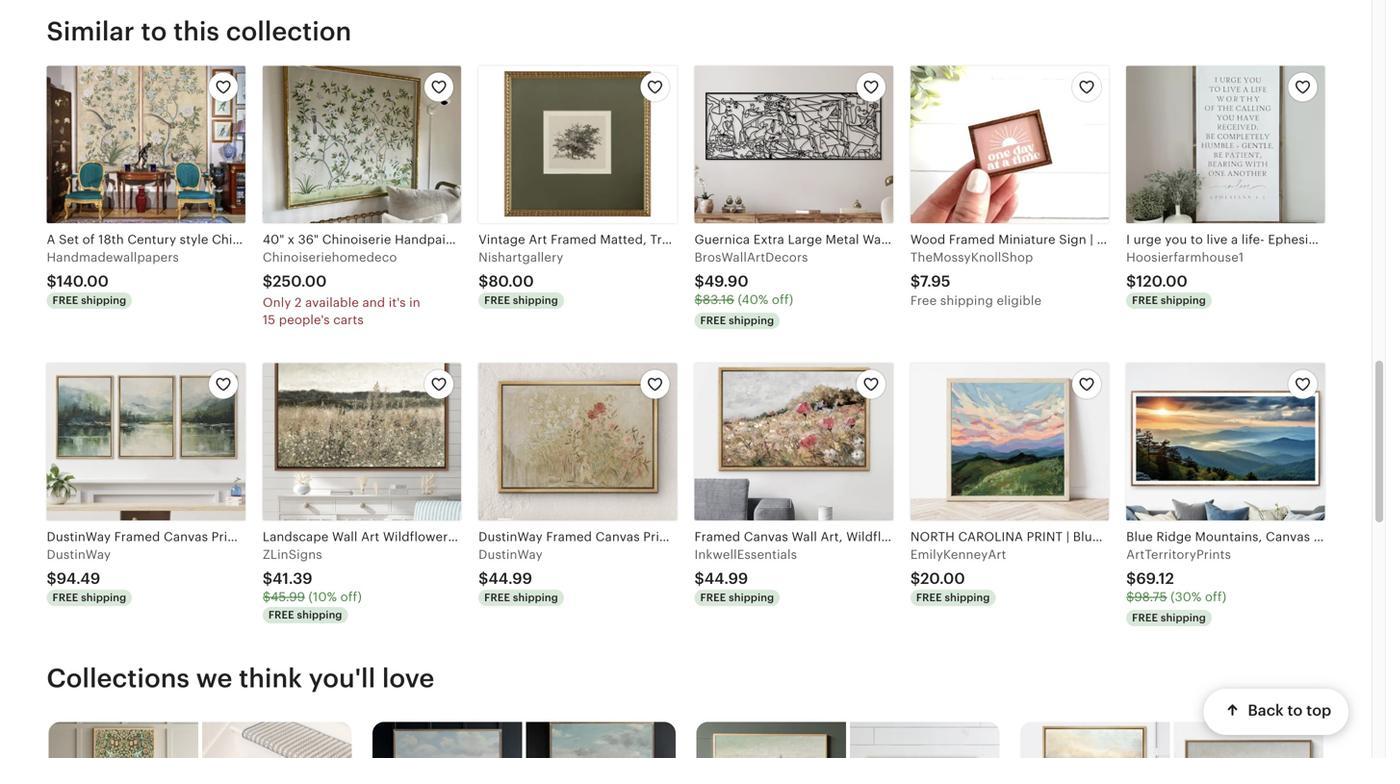 Task type: describe. For each thing, give the bounding box(es) containing it.
49.90
[[704, 273, 749, 290]]

collection
[[226, 17, 352, 46]]

41.39
[[273, 570, 313, 588]]

shipping inside zlinsigns $ 41.39 $ 45.99 (10% off) free shipping
[[297, 610, 342, 622]]

$ for broswallartdecors $ 49.90 $ 83.16 (40% off) free shipping
[[695, 273, 704, 290]]

framed canvas wall art, wildflower painting print, vintage floral botanical artwork, brown nature landscape, rustic farmhouse country decor image
[[695, 363, 893, 521]]

collections
[[47, 664, 190, 693]]

emilykenneyart
[[911, 548, 1007, 562]]

vintage art framed matted, tree wall art print, forest landscape drawing, tree sketch art, square gold frame, transitional home decor image
[[479, 66, 677, 224]]

shipping for dustinway $ 44.99 free shipping
[[513, 592, 558, 604]]

back to top button
[[1204, 689, 1349, 736]]

to for similar
[[141, 17, 167, 46]]

guernica extra large metal wall art, pablo picasso guernica wall decor, guernica painting, modern living room large wall art,picasso artwork image
[[695, 66, 893, 224]]

shipping for themossyknollshop $ 7.95 free shipping eligible
[[940, 294, 994, 308]]

80.00
[[489, 273, 534, 290]]

chinoiseriehomedeco $ 250.00 only 2 available and it's in 15 people's carts
[[263, 250, 421, 328]]

love
[[382, 664, 435, 693]]

north carolina print | blue ridge mountains, great smoky mountains, north carolina gift, appalachian trail print, outdoorsy wall art image
[[911, 363, 1109, 521]]

printable wildflower field landscape oil painting, vintage landscape art print, country field wall art digital download image
[[1174, 722, 1324, 759]]

this
[[173, 17, 220, 46]]

available
[[305, 296, 359, 310]]

landscape wall art wildflower field oil painting large wall art print, framed canvas nature wall decor, rustic country landscape,vintage art image
[[263, 363, 461, 521]]

hoosierfarmhouse1
[[1127, 250, 1244, 265]]

free for nishartgallery $ 80.00 free shipping
[[484, 295, 510, 307]]

to for back
[[1288, 703, 1303, 720]]

themossyknollshop
[[911, 250, 1033, 265]]

83.16
[[703, 293, 734, 307]]

$ for chinoiseriehomedeco $ 250.00 only 2 available and it's in 15 people's carts
[[263, 273, 273, 290]]

free
[[911, 294, 937, 308]]

(10%
[[309, 590, 337, 605]]

hoosierfarmhouse1 $ 120.00 free shipping
[[1127, 250, 1244, 307]]

40" x 36" chinoiserie handpainted artwork on gray spun silk sp-15 without frame image
[[263, 66, 461, 224]]

shipping for nishartgallery $ 80.00 free shipping
[[513, 295, 558, 307]]

free for inkwellessentials $ 44.99 free shipping
[[700, 592, 726, 604]]

carts
[[333, 313, 364, 328]]

dustinway framed canvas print wall art antique wildflower floral botanical print vintage art modern farmhouse wall decor image
[[479, 363, 677, 521]]

vintage wallpaper pattern art | framed floral pattern | william morris style art | 501 image
[[48, 722, 198, 759]]

we
[[196, 664, 232, 693]]

back
[[1248, 703, 1284, 720]]

free inside zlinsigns $ 41.39 $ 45.99 (10% off) free shipping
[[268, 610, 294, 622]]

chinoiseriehomedeco
[[263, 250, 397, 265]]

free for dustinway $ 44.99 free shipping
[[484, 592, 510, 604]]

$ for hoosierfarmhouse1 $ 120.00 free shipping
[[1127, 273, 1136, 290]]

vintage dusk sky over green field abstract nature landscape painting prints retro rustic neutral minimalist decor framed canvas wall art image
[[1020, 722, 1170, 759]]

in
[[409, 296, 421, 310]]

top
[[1306, 703, 1332, 720]]

free inside the broswallartdecors $ 49.90 $ 83.16 (40% off) free shipping
[[700, 315, 726, 327]]

you'll
[[309, 664, 376, 693]]

shipping for inkwellessentials $ 44.99 free shipping
[[729, 592, 774, 604]]

free inside artterritoryprints $ 69.12 $ 98.75 (30% off) free shipping
[[1132, 613, 1158, 625]]

$ for dustinway $ 94.49 free shipping
[[47, 570, 57, 588]]

$ for handmadewallpapers $ 140.00 free shipping
[[47, 273, 57, 290]]

$ for themossyknollshop $ 7.95 free shipping eligible
[[911, 273, 920, 290]]

44.99 for dustinway
[[488, 570, 532, 588]]

free for handmadewallpapers $ 140.00 free shipping
[[52, 295, 78, 307]]

free for hoosierfarmhouse1 $ 120.00 free shipping
[[1132, 295, 1158, 307]]

shipping for dustinway $ 94.49 free shipping
[[81, 592, 126, 604]]

$ for inkwellessentials $ 44.99 free shipping
[[695, 570, 704, 588]]

98.75
[[1135, 590, 1167, 605]]

extra large vintage wall art | vintage meadow scene wall art | large wall decor | framed wall art | 159 image
[[372, 722, 522, 759]]

emilykenneyart $ 20.00 free shipping
[[911, 548, 1007, 604]]

people's
[[279, 313, 330, 328]]

broswallartdecors
[[695, 250, 808, 265]]



Task type: vqa. For each thing, say whether or not it's contained in the screenshot.
FREE in nishartgallery $ 80.00 FREE shipping
yes



Task type: locate. For each thing, give the bounding box(es) containing it.
off) right (30%
[[1205, 590, 1227, 605]]

to left this
[[141, 17, 167, 46]]

off) inside zlinsigns $ 41.39 $ 45.99 (10% off) free shipping
[[340, 590, 362, 605]]

$ inside themossyknollshop $ 7.95 free shipping eligible
[[911, 273, 920, 290]]

0 horizontal spatial dustinway
[[47, 548, 111, 562]]

15
[[263, 313, 276, 328]]

zlinsigns $ 41.39 $ 45.99 (10% off) free shipping
[[263, 548, 362, 622]]

off) inside the broswallartdecors $ 49.90 $ 83.16 (40% off) free shipping
[[772, 293, 794, 307]]

1 horizontal spatial 44.99
[[704, 570, 748, 588]]

off) right (10%
[[340, 590, 362, 605]]

free inside hoosierfarmhouse1 $ 120.00 free shipping
[[1132, 295, 1158, 307]]

blue ridge mountains, canvas wall art, national park poster, extra large horizontal print image
[[1127, 363, 1325, 521]]

zlinsigns
[[263, 548, 322, 562]]

120.00
[[1136, 273, 1188, 290]]

250.00
[[273, 273, 327, 290]]

shipping inside dustinway $ 94.49 free shipping
[[81, 592, 126, 604]]

free inside emilykenneyart $ 20.00 free shipping
[[916, 592, 942, 604]]

1 horizontal spatial dustinway
[[479, 548, 543, 562]]

$ inside nishartgallery $ 80.00 free shipping
[[479, 273, 489, 290]]

artterritoryprints
[[1127, 548, 1231, 562]]

$ for nishartgallery $ 80.00 free shipping
[[479, 273, 489, 290]]

dustinway $ 44.99 free shipping
[[479, 548, 558, 604]]

1 44.99 from the left
[[488, 570, 532, 588]]

$
[[47, 273, 57, 290], [263, 273, 273, 290], [479, 273, 489, 290], [695, 273, 704, 290], [911, 273, 920, 290], [1127, 273, 1136, 290], [695, 293, 703, 307], [47, 570, 57, 588], [263, 570, 273, 588], [479, 570, 488, 588], [695, 570, 704, 588], [911, 570, 921, 588], [1127, 570, 1136, 588], [263, 590, 271, 605], [1127, 590, 1135, 605]]

$ inside the chinoiseriehomedeco $ 250.00 only 2 available and it's in 15 people's carts
[[263, 273, 273, 290]]

44.99 inside dustinway $ 44.99 free shipping
[[488, 570, 532, 588]]

a set of 18th century style chinoiserie handmade wall panels, vintage , antique style, chinoiserie, interior  wall decor ( no frame) image
[[47, 66, 245, 224]]

inkwellessentials $ 44.99 free shipping
[[695, 548, 797, 604]]

shipping inside dustinway $ 44.99 free shipping
[[513, 592, 558, 604]]

broswallartdecors $ 49.90 $ 83.16 (40% off) free shipping
[[695, 250, 808, 327]]

shipping inside handmadewallpapers $ 140.00 free shipping
[[81, 295, 126, 307]]

$ inside dustinway $ 44.99 free shipping
[[479, 570, 488, 588]]

back to top
[[1248, 703, 1332, 720]]

$ inside inkwellessentials $ 44.99 free shipping
[[695, 570, 704, 588]]

it's
[[389, 296, 406, 310]]

english countryside vintage art | living room wall art | english country decor | wood signs | extra large art | large horizontal sign | 198 image
[[526, 722, 676, 759]]

only
[[263, 296, 291, 310]]

$ inside dustinway $ 94.49 free shipping
[[47, 570, 57, 588]]

69.12
[[1136, 570, 1175, 588]]

shipping inside artterritoryprints $ 69.12 $ 98.75 (30% off) free shipping
[[1161, 613, 1206, 625]]

$ for artterritoryprints $ 69.12 $ 98.75 (30% off) free shipping
[[1127, 570, 1136, 588]]

shipping
[[940, 294, 994, 308], [81, 295, 126, 307], [513, 295, 558, 307], [1161, 295, 1206, 307], [729, 315, 774, 327], [81, 592, 126, 604], [513, 592, 558, 604], [729, 592, 774, 604], [945, 592, 990, 604], [297, 610, 342, 622], [1161, 613, 1206, 625]]

140.00
[[57, 273, 109, 290]]

similar
[[47, 17, 135, 46]]

similar to this collection
[[47, 17, 352, 46]]

artterritoryprints $ 69.12 $ 98.75 (30% off) free shipping
[[1127, 548, 1231, 625]]

free inside handmadewallpapers $ 140.00 free shipping
[[52, 295, 78, 307]]

shipping inside the broswallartdecors $ 49.90 $ 83.16 (40% off) free shipping
[[729, 315, 774, 327]]

7.95
[[920, 273, 951, 290]]

eligible
[[997, 294, 1042, 308]]

collections we think you'll love
[[47, 664, 435, 693]]

44.99 for inkwellessentials
[[704, 570, 748, 588]]

0 horizontal spatial 44.99
[[488, 570, 532, 588]]

dustinway framed canvas print wall art set of 3 emerald green mountain forest lake landscape minimalist modern art nature wall decor image
[[47, 363, 245, 521]]

0 horizontal spatial off)
[[340, 590, 362, 605]]

shipping inside themossyknollshop $ 7.95 free shipping eligible
[[940, 294, 994, 308]]

free
[[52, 295, 78, 307], [484, 295, 510, 307], [1132, 295, 1158, 307], [700, 315, 726, 327], [52, 592, 78, 604], [484, 592, 510, 604], [700, 592, 726, 604], [916, 592, 942, 604], [268, 610, 294, 622], [1132, 613, 1158, 625]]

i urge you to live a life- ephesians- large sign- large farmhouse sign- bible verse wall decor image
[[1127, 66, 1325, 224]]

2 horizontal spatial off)
[[1205, 590, 1227, 605]]

dustinway for 44.99
[[479, 548, 543, 562]]

$ inside emilykenneyart $ 20.00 free shipping
[[911, 570, 921, 588]]

shipping for hoosierfarmhouse1 $ 120.00 free shipping
[[1161, 295, 1206, 307]]

1 vertical spatial to
[[1288, 703, 1303, 720]]

1 dustinway from the left
[[47, 548, 111, 562]]

vintage wildflower field wall art | field of flowers art | botanical wildflower art | 167 image
[[696, 722, 846, 759]]

$ for zlinsigns $ 41.39 $ 45.99 (10% off) free shipping
[[263, 570, 273, 588]]

themossyknollshop $ 7.95 free shipping eligible
[[911, 250, 1042, 308]]

think
[[239, 664, 302, 693]]

$ for emilykenneyart $ 20.00 free shipping
[[911, 570, 921, 588]]

shipping inside nishartgallery $ 80.00 free shipping
[[513, 295, 558, 307]]

free inside dustinway $ 44.99 free shipping
[[484, 592, 510, 604]]

shipping inside emilykenneyart $ 20.00 free shipping
[[945, 592, 990, 604]]

1 horizontal spatial to
[[1288, 703, 1303, 720]]

(40%
[[738, 293, 769, 307]]

20.00
[[921, 570, 965, 588]]

dustinway
[[47, 548, 111, 562], [479, 548, 543, 562]]

free inside nishartgallery $ 80.00 free shipping
[[484, 295, 510, 307]]

wood framed miniature sign | farmhouse type | tiered tray décor | handmade in u.s.a. - one day at a time image
[[911, 66, 1109, 224]]

94.49
[[57, 570, 100, 588]]

45.99
[[271, 590, 305, 605]]

0 horizontal spatial to
[[141, 17, 167, 46]]

$ for dustinway $ 44.99 free shipping
[[479, 570, 488, 588]]

to
[[141, 17, 167, 46], [1288, 703, 1303, 720]]

dustinway inside dustinway $ 94.49 free shipping
[[47, 548, 111, 562]]

inkwellessentials
[[695, 548, 797, 562]]

to inside button
[[1288, 703, 1303, 720]]

free for dustinway $ 94.49 free shipping
[[52, 592, 78, 604]]

dustinway $ 94.49 free shipping
[[47, 548, 126, 604]]

to left top
[[1288, 703, 1303, 720]]

off) for 41.39
[[340, 590, 362, 605]]

44.99
[[488, 570, 532, 588], [704, 570, 748, 588]]

nishartgallery
[[479, 250, 564, 265]]

shipping inside inkwellessentials $ 44.99 free shipping
[[729, 592, 774, 604]]

handmadewallpapers
[[47, 250, 179, 265]]

shipping inside hoosierfarmhouse1 $ 120.00 free shipping
[[1161, 295, 1206, 307]]

(30%
[[1171, 590, 1202, 605]]

2
[[295, 296, 302, 310]]

this is everything i've ever wanted wood framed farmhouse sign, bedroom sign, living room sign, family wood sign, wood quote sign image
[[850, 722, 1000, 759]]

handmadewallpapers $ 140.00 free shipping
[[47, 250, 179, 307]]

shipping for emilykenneyart $ 20.00 free shipping
[[945, 592, 990, 604]]

2 dustinway from the left
[[479, 548, 543, 562]]

off) inside artterritoryprints $ 69.12 $ 98.75 (30% off) free shipping
[[1205, 590, 1227, 605]]

44.99 inside inkwellessentials $ 44.99 free shipping
[[704, 570, 748, 588]]

$ inside handmadewallpapers $ 140.00 free shipping
[[47, 273, 57, 290]]

shipping for handmadewallpapers $ 140.00 free shipping
[[81, 295, 126, 307]]

free inside dustinway $ 94.49 free shipping
[[52, 592, 78, 604]]

and
[[362, 296, 385, 310]]

padded wool carpet stair tread - chain stitch (chambray) image
[[202, 722, 352, 759]]

off) for 69.12
[[1205, 590, 1227, 605]]

0 vertical spatial to
[[141, 17, 167, 46]]

off) right (40% at the right of the page
[[772, 293, 794, 307]]

off) for 49.90
[[772, 293, 794, 307]]

free for emilykenneyart $ 20.00 free shipping
[[916, 592, 942, 604]]

nishartgallery $ 80.00 free shipping
[[479, 250, 564, 307]]

2 44.99 from the left
[[704, 570, 748, 588]]

dustinway inside dustinway $ 44.99 free shipping
[[479, 548, 543, 562]]

$ inside hoosierfarmhouse1 $ 120.00 free shipping
[[1127, 273, 1136, 290]]

1 horizontal spatial off)
[[772, 293, 794, 307]]

dustinway for 94.49
[[47, 548, 111, 562]]

free inside inkwellessentials $ 44.99 free shipping
[[700, 592, 726, 604]]

off)
[[772, 293, 794, 307], [340, 590, 362, 605], [1205, 590, 1227, 605]]



